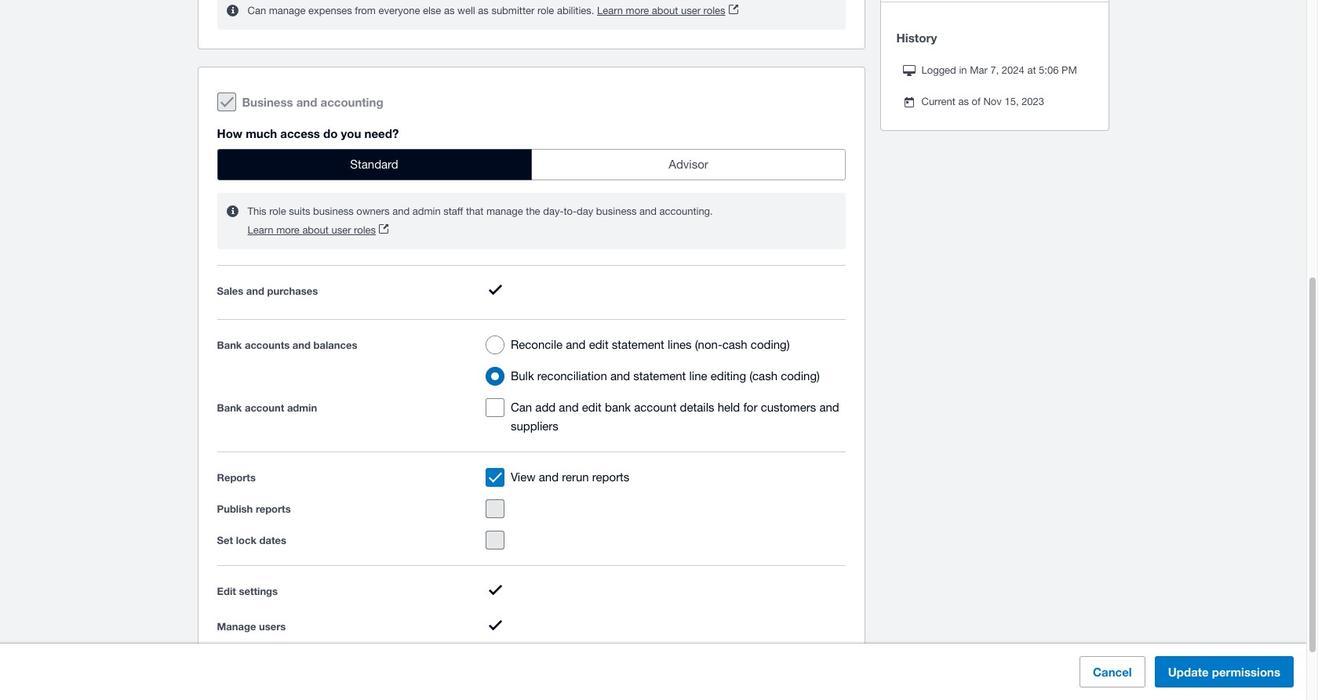 Task type: locate. For each thing, give the bounding box(es) containing it.
0 horizontal spatial reports
[[256, 503, 291, 516]]

1 business from the left
[[313, 206, 354, 217]]

held
[[718, 401, 740, 415]]

can up suppliers
[[511, 401, 532, 415]]

0 vertical spatial edit
[[589, 339, 609, 352]]

business
[[242, 95, 293, 109]]

business and accounting
[[242, 95, 383, 109]]

publish
[[217, 503, 253, 516]]

details
[[680, 401, 715, 415]]

can manage expenses from everyone else as well as submitter role abilities. learn more about user roles
[[248, 5, 726, 16]]

1 bank from the top
[[217, 339, 242, 352]]

0 vertical spatial reports
[[592, 471, 630, 485]]

edit left bank
[[582, 401, 602, 415]]

pm
[[1062, 65, 1077, 76]]

0 vertical spatial more
[[626, 5, 649, 16]]

manage left expenses
[[269, 5, 306, 16]]

5:06
[[1039, 65, 1059, 76]]

1 horizontal spatial learn more about user roles link
[[597, 2, 738, 20]]

current as of nov 15, 2023
[[922, 96, 1045, 108]]

bank for bank account admin
[[217, 402, 242, 415]]

admin left staff
[[413, 206, 441, 217]]

0 vertical spatial coding)
[[751, 339, 790, 352]]

edit settings
[[217, 586, 278, 598]]

account
[[634, 401, 677, 415], [245, 402, 284, 415]]

account down accounts
[[245, 402, 284, 415]]

1 vertical spatial can
[[511, 401, 532, 415]]

and left accounting.
[[640, 206, 657, 217]]

1 vertical spatial learn more about user roles link
[[248, 221, 389, 240]]

more inside this role suits business owners and admin staff that manage the day-to-day business and accounting. learn more about user roles
[[276, 224, 300, 236]]

coding) for bulk reconciliation and statement line editing (cash coding)
[[781, 370, 820, 383]]

0 vertical spatial statement
[[612, 339, 665, 352]]

0 horizontal spatial roles
[[354, 224, 376, 236]]

and
[[296, 95, 317, 109], [393, 206, 410, 217], [640, 206, 657, 217], [246, 285, 264, 297], [566, 339, 586, 352], [293, 339, 311, 352], [611, 370, 630, 383], [559, 401, 579, 415], [820, 401, 840, 415], [539, 471, 559, 485]]

role right this
[[269, 206, 286, 217]]

as
[[444, 5, 455, 16], [478, 5, 489, 16], [959, 96, 969, 108]]

role
[[538, 5, 554, 16], [269, 206, 286, 217]]

0 vertical spatial bank
[[217, 339, 242, 352]]

0 horizontal spatial role
[[269, 206, 286, 217]]

role left abilities.
[[538, 5, 554, 16]]

update
[[1168, 666, 1209, 680]]

manage inside this role suits business owners and admin staff that manage the day-to-day business and accounting. learn more about user roles
[[487, 206, 523, 217]]

coding)
[[751, 339, 790, 352], [781, 370, 820, 383]]

0 vertical spatial roles
[[704, 5, 726, 16]]

admin inside this role suits business owners and admin staff that manage the day-to-day business and accounting. learn more about user roles
[[413, 206, 441, 217]]

can left expenses
[[248, 5, 266, 16]]

from
[[355, 5, 376, 16]]

more
[[626, 5, 649, 16], [276, 224, 300, 236]]

0 vertical spatial user
[[681, 5, 701, 16]]

1 vertical spatial option group
[[479, 330, 846, 393]]

1 horizontal spatial more
[[626, 5, 649, 16]]

1 vertical spatial about
[[302, 224, 329, 236]]

this role suits business owners and admin staff that manage the day-to-day business and accounting. learn more about user roles
[[248, 206, 713, 236]]

learn more about user roles link
[[597, 2, 738, 20], [248, 221, 389, 240]]

coding) up (cash
[[751, 339, 790, 352]]

view
[[511, 471, 536, 485]]

bank
[[217, 339, 242, 352], [217, 402, 242, 415]]

1 horizontal spatial role
[[538, 5, 554, 16]]

account inside the can add and edit bank account details held for customers and suppliers
[[634, 401, 677, 415]]

0 horizontal spatial account
[[245, 402, 284, 415]]

admin
[[413, 206, 441, 217], [287, 402, 317, 415]]

statement for lines
[[612, 339, 665, 352]]

suits
[[289, 206, 310, 217]]

0 horizontal spatial user
[[332, 224, 351, 236]]

accounting.
[[660, 206, 713, 217]]

edit inside option group
[[589, 339, 609, 352]]

customers
[[761, 401, 816, 415]]

business
[[313, 206, 354, 217], [596, 206, 637, 217]]

statement up bulk reconciliation and statement line editing (cash coding)
[[612, 339, 665, 352]]

1 vertical spatial coding)
[[781, 370, 820, 383]]

accounting
[[321, 95, 383, 109]]

about
[[652, 5, 678, 16], [302, 224, 329, 236]]

roles
[[704, 5, 726, 16], [354, 224, 376, 236]]

do
[[323, 126, 338, 140]]

logged in mar 7, 2024 at 5:06 pm
[[922, 65, 1077, 76]]

1 horizontal spatial can
[[511, 401, 532, 415]]

suppliers
[[511, 420, 559, 433]]

1 horizontal spatial account
[[634, 401, 677, 415]]

1 vertical spatial user
[[332, 224, 351, 236]]

reconcile
[[511, 339, 563, 352]]

option group containing reconcile and edit statement lines (non-cash coding)
[[479, 330, 846, 393]]

1 vertical spatial roles
[[354, 224, 376, 236]]

1 horizontal spatial business
[[596, 206, 637, 217]]

accounts
[[245, 339, 290, 352]]

this
[[248, 206, 267, 217]]

roles inside this role suits business owners and admin staff that manage the day-to-day business and accounting. learn more about user roles
[[354, 224, 376, 236]]

for
[[744, 401, 758, 415]]

as right well
[[478, 5, 489, 16]]

more right abilities.
[[626, 5, 649, 16]]

0 horizontal spatial more
[[276, 224, 300, 236]]

manage
[[217, 621, 256, 633]]

sales
[[217, 285, 244, 297]]

0 horizontal spatial learn
[[248, 224, 274, 236]]

lines
[[668, 339, 692, 352]]

manage
[[269, 5, 306, 16], [487, 206, 523, 217]]

learn more about user roles link for this role suits business owners and admin staff that manage the day-to-day business and accounting. learn more about user roles
[[248, 221, 389, 240]]

and right owners at the left of page
[[393, 206, 410, 217]]

and up "how much access do you need?"
[[296, 95, 317, 109]]

1 horizontal spatial about
[[652, 5, 678, 16]]

1 vertical spatial reports
[[256, 503, 291, 516]]

0 horizontal spatial learn more about user roles link
[[248, 221, 389, 240]]

1 horizontal spatial admin
[[413, 206, 441, 217]]

update permissions button
[[1155, 657, 1294, 688]]

users
[[259, 621, 286, 633]]

statement
[[612, 339, 665, 352], [634, 370, 686, 383]]

0 vertical spatial learn more about user roles link
[[597, 2, 738, 20]]

1 vertical spatial manage
[[487, 206, 523, 217]]

about inside this role suits business owners and admin staff that manage the day-to-day business and accounting. learn more about user roles
[[302, 224, 329, 236]]

account down bulk reconciliation and statement line editing (cash coding)
[[634, 401, 677, 415]]

can inside the can add and edit bank account details held for customers and suppliers
[[511, 401, 532, 415]]

manage users
[[217, 621, 286, 633]]

0 vertical spatial option group
[[217, 149, 846, 181]]

learn right abilities.
[[597, 5, 623, 16]]

1 vertical spatial role
[[269, 206, 286, 217]]

edit up reconciliation
[[589, 339, 609, 352]]

and right add
[[559, 401, 579, 415]]

1 vertical spatial edit
[[582, 401, 602, 415]]

statement down reconcile and edit statement lines (non-cash coding)
[[634, 370, 686, 383]]

user
[[681, 5, 701, 16], [332, 224, 351, 236]]

0 vertical spatial can
[[248, 5, 266, 16]]

as left the of
[[959, 96, 969, 108]]

update permissions
[[1168, 666, 1281, 680]]

business right day
[[596, 206, 637, 217]]

access
[[280, 126, 320, 140]]

standard
[[350, 158, 398, 171]]

and left balances
[[293, 339, 311, 352]]

admin down bank accounts and balances
[[287, 402, 317, 415]]

0 horizontal spatial about
[[302, 224, 329, 236]]

more down suits on the top left of page
[[276, 224, 300, 236]]

0 horizontal spatial business
[[313, 206, 354, 217]]

and right customers
[[820, 401, 840, 415]]

coding) up customers
[[781, 370, 820, 383]]

user inside this role suits business owners and admin staff that manage the day-to-day business and accounting. learn more about user roles
[[332, 224, 351, 236]]

1 vertical spatial learn
[[248, 224, 274, 236]]

bank up reports
[[217, 402, 242, 415]]

(cash
[[750, 370, 778, 383]]

set
[[217, 535, 233, 547]]

learn down this
[[248, 224, 274, 236]]

0 vertical spatial admin
[[413, 206, 441, 217]]

1 horizontal spatial manage
[[487, 206, 523, 217]]

as left well
[[444, 5, 455, 16]]

1 vertical spatial admin
[[287, 402, 317, 415]]

and right view at left bottom
[[539, 471, 559, 485]]

0 horizontal spatial admin
[[287, 402, 317, 415]]

mar
[[970, 65, 988, 76]]

nov
[[984, 96, 1002, 108]]

1 vertical spatial bank
[[217, 402, 242, 415]]

reports right rerun
[[592, 471, 630, 485]]

reports
[[592, 471, 630, 485], [256, 503, 291, 516]]

edit inside the can add and edit bank account details held for customers and suppliers
[[582, 401, 602, 415]]

abilities.
[[557, 5, 594, 16]]

how much access do you need?
[[217, 126, 399, 140]]

learn
[[597, 5, 623, 16], [248, 224, 274, 236]]

1 horizontal spatial as
[[478, 5, 489, 16]]

2 bank from the top
[[217, 402, 242, 415]]

1 vertical spatial more
[[276, 224, 300, 236]]

option group containing standard
[[217, 149, 846, 181]]

option group
[[217, 149, 846, 181], [479, 330, 846, 393]]

business right suits on the top left of page
[[313, 206, 354, 217]]

and right sales
[[246, 285, 264, 297]]

logged
[[922, 65, 957, 76]]

1 horizontal spatial user
[[681, 5, 701, 16]]

manage left the
[[487, 206, 523, 217]]

1 horizontal spatial roles
[[704, 5, 726, 16]]

bank left accounts
[[217, 339, 242, 352]]

bank account admin
[[217, 402, 317, 415]]

owners
[[357, 206, 390, 217]]

0 horizontal spatial can
[[248, 5, 266, 16]]

1 horizontal spatial learn
[[597, 5, 623, 16]]

0 vertical spatial manage
[[269, 5, 306, 16]]

1 vertical spatial statement
[[634, 370, 686, 383]]

reports up dates
[[256, 503, 291, 516]]

can
[[248, 5, 266, 16], [511, 401, 532, 415]]



Task type: describe. For each thing, give the bounding box(es) containing it.
reports
[[217, 472, 256, 485]]

7,
[[991, 65, 999, 76]]

1 horizontal spatial reports
[[592, 471, 630, 485]]

can for can add and edit bank account details held for customers and suppliers
[[511, 401, 532, 415]]

of
[[972, 96, 981, 108]]

bulk reconciliation and statement line editing (cash coding)
[[511, 370, 820, 383]]

view and rerun reports
[[511, 471, 630, 485]]

day
[[577, 206, 594, 217]]

set lock dates
[[217, 535, 286, 547]]

reconciliation
[[537, 370, 607, 383]]

staff
[[444, 206, 463, 217]]

2 horizontal spatial as
[[959, 96, 969, 108]]

lock
[[236, 535, 257, 547]]

in
[[959, 65, 967, 76]]

submitter
[[492, 5, 535, 16]]

can for can manage expenses from everyone else as well as submitter role abilities. learn more about user roles
[[248, 5, 266, 16]]

well
[[458, 5, 475, 16]]

you
[[341, 126, 361, 140]]

bank for bank accounts and balances
[[217, 339, 242, 352]]

0 vertical spatial about
[[652, 5, 678, 16]]

cancel button
[[1080, 657, 1146, 688]]

cancel
[[1093, 666, 1132, 680]]

reconcile and edit statement lines (non-cash coding)
[[511, 339, 790, 352]]

bank accounts and balances
[[217, 339, 357, 352]]

that
[[466, 206, 484, 217]]

advisor
[[669, 158, 709, 171]]

dates
[[259, 535, 286, 547]]

bulk
[[511, 370, 534, 383]]

else
[[423, 5, 441, 16]]

much
[[246, 126, 277, 140]]

sales and purchases
[[217, 285, 318, 297]]

current
[[922, 96, 956, 108]]

can add and edit bank account details held for customers and suppliers
[[511, 401, 840, 433]]

0 vertical spatial role
[[538, 5, 554, 16]]

to-
[[564, 206, 577, 217]]

at
[[1028, 65, 1036, 76]]

edit
[[217, 586, 236, 598]]

rerun
[[562, 471, 589, 485]]

editing
[[711, 370, 746, 383]]

0 vertical spatial learn
[[597, 5, 623, 16]]

role inside this role suits business owners and admin staff that manage the day-to-day business and accounting. learn more about user roles
[[269, 206, 286, 217]]

expenses
[[309, 5, 352, 16]]

2024
[[1002, 65, 1025, 76]]

line
[[689, 370, 708, 383]]

history
[[897, 31, 937, 45]]

day-
[[543, 206, 564, 217]]

learn more about user roles link for can manage expenses from everyone else as well as submitter role abilities. learn more about user roles
[[597, 2, 738, 20]]

15,
[[1005, 96, 1019, 108]]

how
[[217, 126, 243, 140]]

learn inside this role suits business owners and admin staff that manage the day-to-day business and accounting. learn more about user roles
[[248, 224, 274, 236]]

coding) for reconcile and edit statement lines (non-cash coding)
[[751, 339, 790, 352]]

and up reconciliation
[[566, 339, 586, 352]]

(non-
[[695, 339, 723, 352]]

publish reports
[[217, 503, 291, 516]]

add
[[536, 401, 556, 415]]

the
[[526, 206, 540, 217]]

purchases
[[267, 285, 318, 297]]

bank
[[605, 401, 631, 415]]

cash
[[723, 339, 748, 352]]

balances
[[314, 339, 357, 352]]

permissions
[[1212, 666, 1281, 680]]

2023
[[1022, 96, 1045, 108]]

need?
[[365, 126, 399, 140]]

statement for line
[[634, 370, 686, 383]]

settings
[[239, 586, 278, 598]]

0 horizontal spatial as
[[444, 5, 455, 16]]

everyone
[[379, 5, 420, 16]]

0 horizontal spatial manage
[[269, 5, 306, 16]]

2 business from the left
[[596, 206, 637, 217]]

and up bank
[[611, 370, 630, 383]]



Task type: vqa. For each thing, say whether or not it's contained in the screenshot.
Rerun
yes



